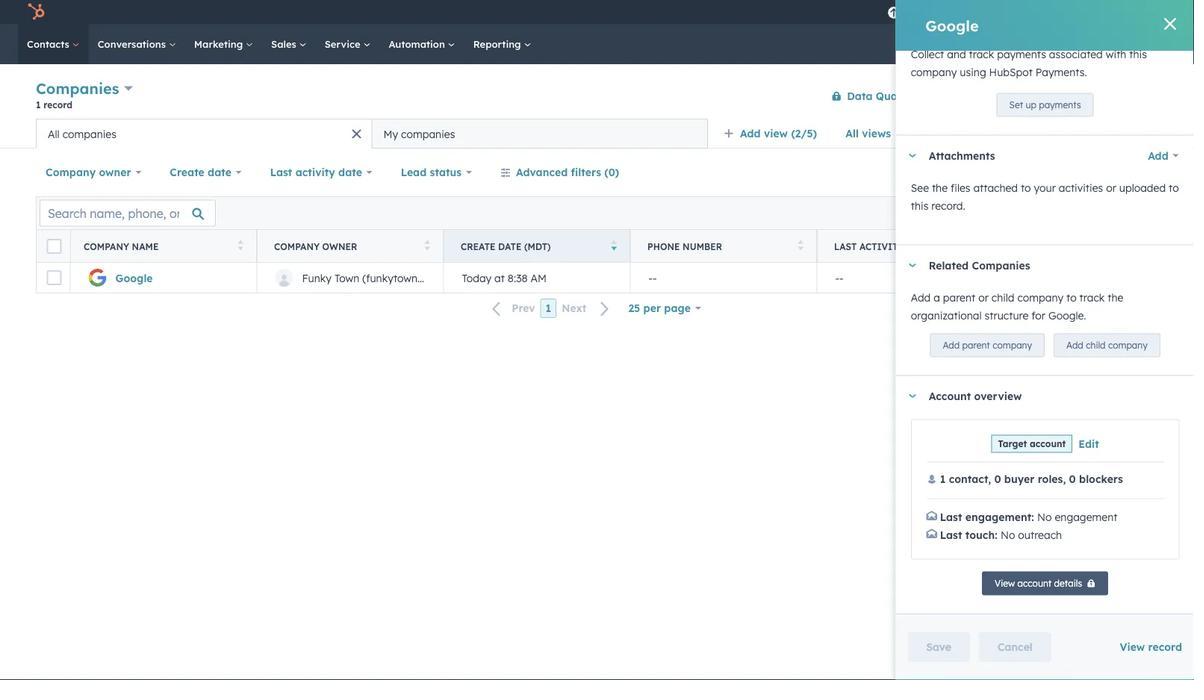 Task type: locate. For each thing, give the bounding box(es) containing it.
3 caret image from the top
[[908, 395, 917, 399]]

1 horizontal spatial to
[[1067, 291, 1077, 304]]

service
[[325, 38, 363, 50]]

1 horizontal spatial google
[[926, 16, 979, 35]]

1 horizontal spatial 0
[[1069, 473, 1076, 486]]

, left buyer at the bottom right of the page
[[988, 473, 991, 486]]

all inside button
[[48, 127, 60, 140]]

0 horizontal spatial child
[[992, 291, 1015, 304]]

view for view account details
[[995, 579, 1015, 590]]

your
[[1034, 181, 1056, 195]]

this inside collect and track payments associated with this company using hubspot payments.
[[1130, 48, 1147, 61]]

hubspot image
[[27, 3, 45, 21]]

press to sort. image
[[238, 240, 244, 251], [798, 240, 804, 251]]

2 vertical spatial 1
[[940, 473, 946, 486]]

2 horizontal spatial 1
[[940, 473, 946, 486]]

0 horizontal spatial all
[[48, 127, 60, 140]]

mountain view
[[1023, 271, 1096, 285]]

0 vertical spatial this
[[1130, 48, 1147, 61]]

number
[[683, 241, 723, 252]]

company down all companies
[[46, 166, 96, 179]]

0 horizontal spatial (mdt)
[[525, 241, 551, 252]]

-- up per on the right top of page
[[649, 271, 657, 285]]

1 horizontal spatial date
[[907, 241, 931, 252]]

0 horizontal spatial no
[[1001, 529, 1015, 542]]

0 horizontal spatial companies
[[36, 79, 119, 98]]

0 horizontal spatial the
[[932, 181, 948, 195]]

0 horizontal spatial --
[[649, 271, 657, 285]]

attachments button
[[896, 136, 1133, 176]]

view account details
[[995, 579, 1082, 590]]

1 horizontal spatial no
[[1038, 511, 1052, 524]]

1 horizontal spatial create
[[461, 241, 496, 252]]

3 - from the left
[[836, 271, 840, 285]]

caret image for related companies
[[908, 264, 917, 268]]

child down google.
[[1086, 340, 1106, 351]]

company inside popup button
[[46, 166, 96, 179]]

company down the mountain view button
[[1108, 340, 1148, 351]]

last inside popup button
[[270, 166, 292, 179]]

1 vertical spatial create
[[170, 166, 205, 179]]

1 for 1
[[546, 302, 552, 315]]

1 -- from the left
[[649, 271, 657, 285]]

add left view
[[740, 127, 761, 140]]

add view (2/5) button
[[714, 119, 836, 149]]

last left activity
[[835, 241, 857, 252]]

create down all companies button
[[170, 166, 205, 179]]

payments up hubspot
[[997, 48, 1046, 61]]

add down google.
[[1067, 340, 1084, 351]]

add a parent or child company to track the organizational structure for google.
[[911, 291, 1124, 322]]

1 vertical spatial track
[[1080, 291, 1105, 304]]

2 vertical spatial view
[[1120, 641, 1146, 654]]

0 horizontal spatial date
[[498, 241, 522, 252]]

no for last engagement:
[[1038, 511, 1052, 524]]

2 caret image from the top
[[908, 264, 917, 268]]

track inside collect and track payments associated with this company using hubspot payments.
[[969, 48, 994, 61]]

create down 'payments.'
[[1076, 90, 1104, 102]]

to right uploaded
[[1169, 181, 1179, 195]]

companies inside all companies button
[[62, 127, 117, 140]]

the right see
[[932, 181, 948, 195]]

this down see
[[911, 199, 929, 213]]

create inside create date popup button
[[170, 166, 205, 179]]

0 horizontal spatial record
[[43, 99, 73, 110]]

1 vertical spatial 1
[[546, 302, 552, 315]]

menu item
[[956, 0, 959, 24]]

account left details
[[1018, 579, 1052, 590]]

companies button
[[36, 78, 133, 99]]

0 vertical spatial track
[[969, 48, 994, 61]]

0 horizontal spatial or
[[979, 291, 989, 304]]

0 horizontal spatial google
[[115, 271, 153, 285]]

associated
[[1049, 48, 1103, 61]]

companies down "city"
[[972, 259, 1030, 272]]

0 horizontal spatial press to sort. image
[[425, 240, 430, 251]]

set
[[1010, 100, 1023, 111]]

owner up town on the left of the page
[[323, 241, 358, 252]]

2 all from the left
[[48, 127, 60, 140]]

2 press to sort. image from the left
[[985, 240, 991, 251]]

last left touch: at the bottom right of the page
[[940, 529, 962, 542]]

1 left contact
[[940, 473, 946, 486]]

1 horizontal spatial company owner
[[274, 241, 358, 252]]

1 date from the left
[[208, 166, 232, 179]]

owner up search name, phone, or domain search box
[[99, 166, 131, 179]]

parent down organizational
[[962, 340, 990, 351]]

-- inside button
[[649, 271, 657, 285]]

parent inside add a parent or child company to track the organizational structure for google.
[[943, 291, 976, 304]]

0 vertical spatial owner
[[99, 166, 131, 179]]

all for all companies
[[48, 127, 60, 140]]

date right activity at the top of the page
[[339, 166, 362, 179]]

1 vertical spatial record
[[1149, 641, 1183, 654]]

account inside button
[[1018, 579, 1052, 590]]

record.
[[932, 199, 966, 213]]

2 , from the left
[[1063, 473, 1066, 486]]

name
[[132, 241, 159, 252]]

funky
[[1127, 6, 1153, 18]]

this right with
[[1130, 48, 1147, 61]]

1 horizontal spatial (mdt)
[[933, 241, 960, 252]]

companies up 'company owner' popup button
[[62, 127, 117, 140]]

press to sort. image
[[425, 240, 430, 251], [985, 240, 991, 251]]

funky
[[302, 271, 332, 285]]

0 horizontal spatial ,
[[988, 473, 991, 486]]

company inside add a parent or child company to track the organizational structure for google.
[[1018, 291, 1064, 304]]

marketplaces image
[[998, 7, 1012, 20]]

contacts
[[27, 38, 72, 50]]

0 horizontal spatial 1
[[36, 99, 41, 110]]

cancel button
[[980, 633, 1052, 663]]

1 vertical spatial the
[[1108, 291, 1124, 304]]

1 horizontal spatial view
[[1072, 271, 1096, 285]]

company owner down all companies
[[46, 166, 131, 179]]

files
[[951, 181, 971, 195]]

, left the blockers
[[1063, 473, 1066, 486]]

0 vertical spatial parent
[[943, 291, 976, 304]]

1 press to sort. image from the left
[[425, 240, 430, 251]]

no down engagement:
[[1001, 529, 1015, 542]]

sales
[[271, 38, 299, 50]]

1 for 1 contact , 0 buyer roles , 0 blockers
[[940, 473, 946, 486]]

0 horizontal spatial view
[[995, 579, 1015, 590]]

create company button
[[1063, 84, 1159, 108]]

activities
[[1059, 181, 1103, 195]]

last down contact
[[940, 511, 962, 524]]

no for last touch:
[[1001, 529, 1015, 542]]

1 horizontal spatial ,
[[1063, 473, 1066, 486]]

attached
[[974, 181, 1018, 195]]

no
[[1038, 511, 1052, 524], [1001, 529, 1015, 542]]

companies for my companies
[[401, 127, 455, 140]]

add up uploaded
[[1148, 149, 1169, 162]]

1 vertical spatial or
[[979, 291, 989, 304]]

2 horizontal spatial create
[[1076, 90, 1104, 102]]

company down with
[[1107, 90, 1146, 102]]

1 horizontal spatial record
[[1149, 641, 1183, 654]]

related
[[929, 259, 969, 272]]

2 horizontal spatial view
[[1120, 641, 1146, 654]]

press to sort. image up related companies
[[985, 240, 991, 251]]

companies inside my companies button
[[401, 127, 455, 140]]

press to sort. element
[[238, 240, 244, 253], [425, 240, 430, 253], [798, 240, 804, 253], [985, 240, 991, 253]]

caret image
[[908, 154, 917, 158], [908, 264, 917, 268], [908, 395, 917, 399]]

1 caret image from the top
[[908, 154, 917, 158]]

0
[[994, 473, 1001, 486], [1069, 473, 1076, 486]]

date
[[208, 166, 232, 179], [339, 166, 362, 179]]

search button
[[1156, 31, 1181, 57]]

search image
[[1163, 39, 1174, 49]]

caret image inside attachments dropdown button
[[908, 154, 917, 158]]

view record link
[[1120, 641, 1183, 654]]

track up google.
[[1080, 291, 1105, 304]]

0 vertical spatial or
[[1106, 181, 1117, 195]]

track
[[969, 48, 994, 61], [1080, 291, 1105, 304]]

0 horizontal spatial 0
[[994, 473, 1001, 486]]

1 vertical spatial company owner
[[274, 241, 358, 252]]

0 vertical spatial the
[[932, 181, 948, 195]]

create company
[[1076, 90, 1146, 102]]

0 vertical spatial company owner
[[46, 166, 131, 179]]

no up outreach
[[1038, 511, 1052, 524]]

add left a
[[911, 291, 931, 304]]

create
[[1076, 90, 1104, 102], [170, 166, 205, 179], [461, 241, 496, 252]]

this inside see the files attached to your activities or uploaded to this record.
[[911, 199, 929, 213]]

company inside button
[[1107, 90, 1146, 102]]

1 horizontal spatial child
[[1086, 340, 1106, 351]]

google up and
[[926, 16, 979, 35]]

child up the structure
[[992, 291, 1015, 304]]

1 for 1 record
[[36, 99, 41, 110]]

2 (mdt) from the left
[[933, 241, 960, 252]]

companies up the 1 record
[[36, 79, 119, 98]]

the
[[932, 181, 948, 195], [1108, 291, 1124, 304]]

create for create date (mdt)
[[461, 241, 496, 252]]

2 date from the left
[[907, 241, 931, 252]]

overview
[[974, 390, 1022, 403]]

uploaded
[[1120, 181, 1166, 195]]

0 vertical spatial record
[[43, 99, 73, 110]]

account for view
[[1018, 579, 1052, 590]]

25
[[629, 302, 641, 315]]

0 horizontal spatial track
[[969, 48, 994, 61]]

1 (mdt) from the left
[[525, 241, 551, 252]]

automation link
[[380, 24, 465, 64]]

2 vertical spatial create
[[461, 241, 496, 252]]

1 horizontal spatial or
[[1106, 181, 1117, 195]]

0 horizontal spatial date
[[208, 166, 232, 179]]

1 vertical spatial parent
[[962, 340, 990, 351]]

0 vertical spatial no
[[1038, 511, 1052, 524]]

calling icon image
[[967, 6, 980, 19]]

press to sort. image up the (funkytownclown1@gmail.com) at the left of the page
[[425, 240, 430, 251]]

1 horizontal spatial press to sort. image
[[985, 240, 991, 251]]

reporting link
[[465, 24, 541, 64]]

payments inside collect and track payments associated with this company using hubspot payments.
[[997, 48, 1046, 61]]

2 press to sort. image from the left
[[798, 240, 804, 251]]

google down name
[[115, 271, 153, 285]]

conversations
[[98, 38, 169, 50]]

0 vertical spatial create
[[1076, 90, 1104, 102]]

target
[[998, 439, 1027, 450]]

2 companies from the left
[[401, 127, 455, 140]]

1
[[36, 99, 41, 110], [546, 302, 552, 315], [940, 473, 946, 486]]

company owner up funky
[[274, 241, 358, 252]]

1 vertical spatial no
[[1001, 529, 1015, 542]]

all down the 1 record
[[48, 127, 60, 140]]

am
[[531, 271, 547, 285]]

account right target
[[1030, 439, 1066, 450]]

last
[[270, 166, 292, 179], [835, 241, 857, 252], [940, 511, 962, 524], [940, 529, 962, 542]]

1 horizontal spatial all
[[846, 127, 859, 140]]

edit button
[[1073, 436, 1099, 453]]

at
[[495, 271, 505, 285]]

to left your
[[1021, 181, 1031, 195]]

1 horizontal spatial companies
[[401, 127, 455, 140]]

parent inside button
[[962, 340, 990, 351]]

0 vertical spatial child
[[992, 291, 1015, 304]]

1 vertical spatial this
[[911, 199, 929, 213]]

child inside add child company button
[[1086, 340, 1106, 351]]

1 horizontal spatial the
[[1108, 291, 1124, 304]]

1 right prev
[[546, 302, 552, 315]]

press to sort. element for last activity date (mdt)
[[985, 240, 991, 253]]

press to sort. image for company owner
[[425, 240, 430, 251]]

1 inside companies banner
[[36, 99, 41, 110]]

date down all companies button
[[208, 166, 232, 179]]

last left activity at the top of the page
[[270, 166, 292, 179]]

0 vertical spatial account
[[1030, 439, 1066, 450]]

companies right the my
[[401, 127, 455, 140]]

save
[[927, 641, 952, 654]]

0 left buyer at the bottom right of the page
[[994, 473, 1001, 486]]

all left 'views'
[[846, 127, 859, 140]]

1 horizontal spatial 1
[[546, 302, 552, 315]]

1 vertical spatial companies
[[972, 259, 1030, 272]]

lead status
[[401, 166, 462, 179]]

the inside see the files attached to your activities or uploaded to this record.
[[932, 181, 948, 195]]

4 press to sort. element from the left
[[985, 240, 991, 253]]

0 horizontal spatial companies
[[62, 127, 117, 140]]

(mdt) up am
[[525, 241, 551, 252]]

create for create date
[[170, 166, 205, 179]]

phone number
[[648, 241, 723, 252]]

create inside "create company" button
[[1076, 90, 1104, 102]]

1 inside 1 button
[[546, 302, 552, 315]]

1 vertical spatial child
[[1086, 340, 1106, 351]]

-- down last activity date (mdt)
[[836, 271, 844, 285]]

1 companies from the left
[[62, 127, 117, 140]]

date up today at 8:38 am
[[498, 241, 522, 252]]

create up the today
[[461, 241, 496, 252]]

caret image up see
[[908, 154, 917, 158]]

company down collect
[[911, 66, 957, 79]]

(mdt) up related
[[933, 241, 960, 252]]

menu containing funky
[[877, 0, 1177, 24]]

add for add view (2/5)
[[740, 127, 761, 140]]

caret image left account
[[908, 395, 917, 399]]

hubspot link
[[18, 3, 56, 21]]

for
[[1032, 309, 1046, 322]]

press to sort. image for last activity date (mdt)
[[985, 240, 991, 251]]

upgrade image
[[888, 7, 901, 20]]

roles
[[1038, 473, 1063, 486]]

hubspot
[[989, 66, 1033, 79]]

notifications button
[[1074, 0, 1099, 24]]

0 vertical spatial companies
[[36, 79, 119, 98]]

the up add child company button
[[1108, 291, 1124, 304]]

or up the structure
[[979, 291, 989, 304]]

1 vertical spatial google
[[115, 271, 153, 285]]

1 0 from the left
[[994, 473, 1001, 486]]

0 vertical spatial 1
[[36, 99, 41, 110]]

1 contact , 0 buyer roles , 0 blockers
[[940, 473, 1123, 486]]

company owner
[[46, 166, 131, 179], [274, 241, 358, 252]]

add inside add a parent or child company to track the organizational structure for google.
[[911, 291, 931, 304]]

0 horizontal spatial to
[[1021, 181, 1031, 195]]

to
[[1021, 181, 1031, 195], [1169, 181, 1179, 195], [1067, 291, 1077, 304]]

add for add
[[1148, 149, 1169, 162]]

advanced filters (0) button
[[491, 158, 629, 188]]

2 press to sort. element from the left
[[425, 240, 430, 253]]

0 vertical spatial caret image
[[908, 154, 917, 158]]

date up related
[[907, 241, 931, 252]]

parent up organizational
[[943, 291, 976, 304]]

or right activities
[[1106, 181, 1117, 195]]

1 down contacts
[[36, 99, 41, 110]]

caret image down last activity date (mdt)
[[908, 264, 917, 268]]

1 vertical spatial account
[[1018, 579, 1052, 590]]

last for last activity date (mdt)
[[835, 241, 857, 252]]

1 horizontal spatial this
[[1130, 48, 1147, 61]]

record inside companies banner
[[43, 99, 73, 110]]

notifications image
[[1080, 7, 1093, 20]]

using
[[960, 66, 986, 79]]

company owner inside 'company owner' popup button
[[46, 166, 131, 179]]

account
[[1030, 439, 1066, 450], [1018, 579, 1052, 590]]

menu
[[877, 0, 1177, 24]]

my companies
[[384, 127, 455, 140]]

2 date from the left
[[339, 166, 362, 179]]

1 all from the left
[[846, 127, 859, 140]]

company up "for"
[[1018, 291, 1064, 304]]

1 horizontal spatial date
[[339, 166, 362, 179]]

1 vertical spatial view
[[995, 579, 1015, 590]]

add for add child company
[[1067, 340, 1084, 351]]

3 press to sort. element from the left
[[798, 240, 804, 253]]

pagination navigation
[[484, 299, 619, 319]]

payments right the up
[[1039, 100, 1081, 111]]

2 -- from the left
[[836, 271, 844, 285]]

add for add parent company
[[943, 340, 960, 351]]

1 , from the left
[[988, 473, 991, 486]]

0 horizontal spatial this
[[911, 199, 929, 213]]

to up google.
[[1067, 291, 1077, 304]]

caret image inside account overview dropdown button
[[908, 395, 917, 399]]

caret image inside 'related companies' dropdown button
[[908, 264, 917, 268]]

0 horizontal spatial press to sort. image
[[238, 240, 244, 251]]

add down organizational
[[943, 340, 960, 351]]

0 horizontal spatial create
[[170, 166, 205, 179]]

this
[[1130, 48, 1147, 61], [911, 199, 929, 213]]

import
[[1012, 90, 1042, 102]]

add view (2/5)
[[740, 127, 818, 140]]

0 horizontal spatial owner
[[99, 166, 131, 179]]

companies banner
[[36, 77, 1159, 119]]

0 horizontal spatial company owner
[[46, 166, 131, 179]]

companies inside dropdown button
[[972, 259, 1030, 272]]

create date button
[[160, 158, 252, 188]]

1 vertical spatial caret image
[[908, 264, 917, 268]]

or inside add a parent or child company to track the organizational structure for google.
[[979, 291, 989, 304]]

1 vertical spatial owner
[[323, 241, 358, 252]]

1 horizontal spatial --
[[836, 271, 844, 285]]

2 vertical spatial caret image
[[908, 395, 917, 399]]

1 horizontal spatial track
[[1080, 291, 1105, 304]]

company left name
[[84, 241, 129, 252]]

companies inside popup button
[[36, 79, 119, 98]]

0 right "roles"
[[1069, 473, 1076, 486]]

1 horizontal spatial companies
[[972, 259, 1030, 272]]

1 horizontal spatial press to sort. image
[[798, 240, 804, 251]]

status
[[430, 166, 462, 179]]

company name
[[84, 241, 159, 252]]

descending sort. press to sort ascending. image
[[612, 240, 617, 251]]

a
[[934, 291, 940, 304]]

0 vertical spatial payments
[[997, 48, 1046, 61]]

track up 'using'
[[969, 48, 994, 61]]

parent
[[943, 291, 976, 304], [962, 340, 990, 351]]



Task type: describe. For each thing, give the bounding box(es) containing it.
import button
[[999, 84, 1054, 108]]

1 record
[[36, 99, 73, 110]]

conversations link
[[89, 24, 185, 64]]

2 horizontal spatial to
[[1169, 181, 1179, 195]]

company down the structure
[[993, 340, 1032, 351]]

data quality button
[[822, 81, 916, 111]]

activity
[[860, 241, 905, 252]]

funky town (funkytownclown1@gmail.com)
[[302, 271, 516, 285]]

filters
[[571, 166, 602, 179]]

help image
[[1030, 7, 1043, 20]]

1 press to sort. element from the left
[[238, 240, 244, 253]]

add parent company
[[943, 340, 1032, 351]]

to inside add a parent or child company to track the organizational structure for google.
[[1067, 291, 1077, 304]]

upgrade
[[904, 7, 946, 19]]

view
[[764, 127, 788, 140]]

reporting
[[474, 38, 524, 50]]

town
[[335, 271, 360, 285]]

press to sort. element for company owner
[[425, 240, 430, 253]]

next button
[[557, 299, 619, 319]]

collect and track payments associated with this company using hubspot payments.
[[911, 48, 1147, 79]]

2 - from the left
[[653, 271, 657, 285]]

prev
[[512, 302, 535, 315]]

4 - from the left
[[840, 271, 844, 285]]

city
[[1021, 241, 1044, 252]]

set up payments link
[[997, 93, 1094, 117]]

my
[[384, 127, 398, 140]]

funky button
[[1102, 0, 1175, 24]]

lead
[[401, 166, 427, 179]]

Search HubSpot search field
[[985, 31, 1168, 57]]

(funkytownclown1@gmail.com)
[[363, 271, 516, 285]]

last activity date (mdt)
[[835, 241, 960, 252]]

add for add a parent or child company to track the organizational structure for google.
[[911, 291, 931, 304]]

1 press to sort. image from the left
[[238, 240, 244, 251]]

edit
[[1079, 438, 1099, 451]]

marketing
[[194, 38, 246, 50]]

funky town (funkytownclown1@gmail.com) button
[[257, 263, 516, 293]]

last for last touch: no outreach
[[940, 529, 962, 542]]

see the files attached to your activities or uploaded to this record.
[[911, 181, 1179, 213]]

25 per page
[[629, 302, 691, 315]]

engagement:
[[966, 511, 1034, 524]]

all views
[[846, 127, 892, 140]]

8:38
[[508, 271, 528, 285]]

record for view record
[[1149, 641, 1183, 654]]

caret image for account overview
[[908, 395, 917, 399]]

owner inside popup button
[[99, 166, 131, 179]]

cancel
[[998, 641, 1033, 654]]

sales link
[[262, 24, 316, 64]]

touch:
[[966, 529, 998, 542]]

last activity date
[[270, 166, 362, 179]]

details
[[1054, 579, 1082, 590]]

last touch: no outreach
[[940, 529, 1062, 542]]

view account details button
[[982, 572, 1109, 596]]

press to sort. element for phone number
[[798, 240, 804, 253]]

all views link
[[836, 119, 901, 149]]

outreach
[[1018, 529, 1062, 542]]

buyer
[[1005, 473, 1035, 486]]

last for last activity date
[[270, 166, 292, 179]]

collect
[[911, 48, 944, 61]]

2 0 from the left
[[1069, 473, 1076, 486]]

close image
[[1165, 18, 1177, 30]]

add button
[[1138, 141, 1180, 171]]

advanced filters (0)
[[516, 166, 620, 179]]

lead status button
[[391, 158, 482, 188]]

account overview button
[[896, 377, 1180, 417]]

caret image for attachments
[[908, 154, 917, 158]]

create date
[[170, 166, 232, 179]]

prev button
[[484, 299, 541, 319]]

google link
[[115, 271, 153, 285]]

set up payments
[[1010, 100, 1081, 111]]

-- button
[[631, 263, 817, 293]]

related companies
[[929, 259, 1030, 272]]

1 date from the left
[[498, 241, 522, 252]]

attachments
[[929, 150, 995, 163]]

create for create company
[[1076, 90, 1104, 102]]

quality
[[876, 89, 915, 102]]

company up funky
[[274, 241, 320, 252]]

1 - from the left
[[649, 271, 653, 285]]

marketing link
[[185, 24, 262, 64]]

0 vertical spatial view
[[1072, 271, 1096, 285]]

track inside add a parent or child company to track the organizational structure for google.
[[1080, 291, 1105, 304]]

advanced
[[516, 166, 568, 179]]

payments.
[[1036, 66, 1087, 79]]

last for last engagement: no engagement
[[940, 511, 962, 524]]

(0)
[[605, 166, 620, 179]]

engagement
[[1055, 511, 1118, 524]]

1 horizontal spatial owner
[[323, 241, 358, 252]]

my companies button
[[372, 119, 708, 149]]

next
[[562, 302, 587, 315]]

today
[[462, 271, 492, 285]]

account
[[929, 390, 971, 403]]

1 button
[[541, 299, 557, 318]]

last activity date button
[[261, 158, 382, 188]]

0 vertical spatial google
[[926, 16, 979, 35]]

per
[[644, 302, 661, 315]]

settings image
[[1055, 6, 1068, 20]]

settings link
[[1052, 4, 1071, 20]]

see
[[911, 181, 929, 195]]

help button
[[1024, 0, 1049, 24]]

activity
[[296, 166, 335, 179]]

organizational
[[911, 309, 982, 322]]

view for view record
[[1120, 641, 1146, 654]]

companies for all companies
[[62, 127, 117, 140]]

all companies button
[[36, 119, 372, 149]]

child inside add a parent or child company to track the organizational structure for google.
[[992, 291, 1015, 304]]

create date (mdt)
[[461, 241, 551, 252]]

Search name, phone, or domain search field
[[40, 200, 216, 227]]

1 vertical spatial payments
[[1039, 100, 1081, 111]]

all for all views
[[846, 127, 859, 140]]

service link
[[316, 24, 380, 64]]

account overview
[[929, 390, 1022, 403]]

record for 1 record
[[43, 99, 73, 110]]

last engagement: no engagement
[[940, 511, 1118, 524]]

calling icon button
[[961, 2, 986, 22]]

up
[[1026, 100, 1037, 111]]

or inside see the files attached to your activities or uploaded to this record.
[[1106, 181, 1117, 195]]

with
[[1106, 48, 1127, 61]]

the inside add a parent or child company to track the organizational structure for google.
[[1108, 291, 1124, 304]]

descending sort. press to sort ascending. element
[[612, 240, 617, 253]]

company inside collect and track payments associated with this company using hubspot payments.
[[911, 66, 957, 79]]

(2/5)
[[792, 127, 818, 140]]

mountain view button
[[1004, 263, 1191, 293]]

account for target
[[1030, 439, 1066, 450]]

funky town image
[[1111, 5, 1124, 19]]

data
[[847, 89, 873, 102]]



Task type: vqa. For each thing, say whether or not it's contained in the screenshot.
2nd caret image
yes



